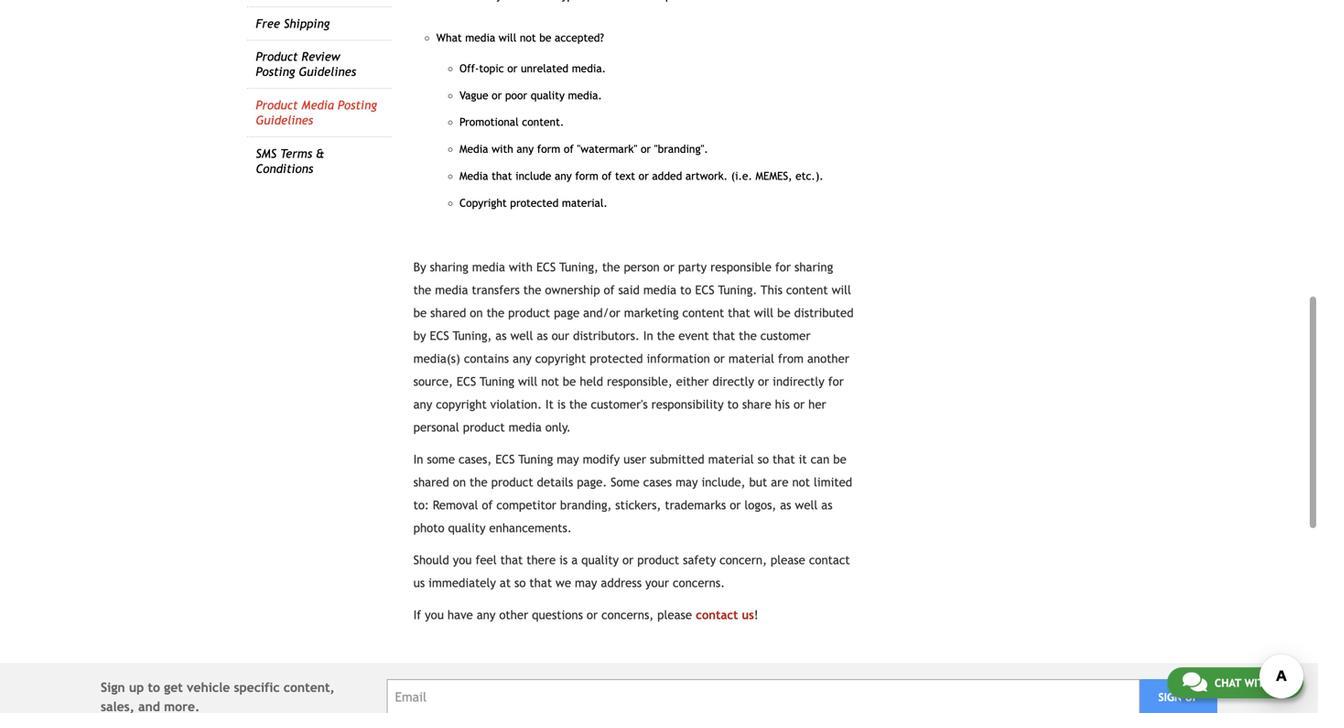 Task type: describe. For each thing, give the bounding box(es) containing it.
will down this
[[754, 306, 774, 320]]

some
[[427, 453, 455, 467]]

will up topic
[[499, 31, 517, 44]]

the right transfers
[[524, 283, 542, 297]]

responsible,
[[607, 375, 673, 389]]

media inside product media posting guidelines
[[302, 98, 334, 112]]

1 vertical spatial contact
[[696, 608, 738, 622]]

1 horizontal spatial for
[[829, 375, 844, 389]]

us
[[1275, 677, 1288, 690]]

(i.e.
[[731, 169, 753, 182]]

concern,
[[720, 553, 767, 567]]

violation.
[[491, 398, 542, 412]]

from
[[778, 352, 804, 366]]

specific
[[234, 681, 280, 695]]

product media posting guidelines link
[[256, 98, 377, 127]]

sms terms & conditions link
[[256, 147, 324, 176]]

0 vertical spatial for
[[776, 260, 791, 274]]

stickers,
[[616, 498, 662, 513]]

sms
[[256, 147, 277, 161]]

at
[[500, 576, 511, 590]]

or inside should you feel that there is a quality or product safety concern, please contact us immediately at
[[623, 553, 634, 567]]

media that include any form of text or added artwork. (i.e. memes, etc.).
[[460, 169, 824, 182]]

competitor
[[497, 498, 557, 513]]

product inside in some cases, ecs tuning may modify user submitted material so that it can be shared on the product details page. some cases may include, but are not limited to: removal of competitor branding, stickers, trademarks or logos, as well as photo quality enhancements.
[[491, 475, 533, 490]]

media up transfers
[[472, 260, 505, 274]]

only.
[[546, 420, 571, 435]]

of down content.
[[564, 142, 574, 155]]

directly
[[713, 375, 755, 389]]

terms
[[280, 147, 312, 161]]

the left customer
[[739, 329, 757, 343]]

product for product media posting guidelines
[[256, 98, 298, 112]]

1 vertical spatial please
[[658, 608, 692, 622]]

of left text
[[602, 169, 612, 182]]

ecs down the party
[[695, 283, 715, 297]]

please inside should you feel that there is a quality or product safety concern, please contact us immediately at
[[771, 553, 806, 567]]

your
[[646, 576, 669, 590]]

indirectly
[[773, 375, 825, 389]]

be up unrelated
[[540, 31, 552, 44]]

product inside should you feel that there is a quality or product safety concern, please contact us immediately at
[[638, 553, 680, 567]]

or up media that include any form of text or added artwork. (i.e. memes, etc.).
[[641, 142, 651, 155]]

source,
[[414, 375, 453, 389]]

enhancements.
[[489, 521, 572, 535]]

promotional
[[460, 116, 519, 128]]

any right 'have'
[[477, 608, 496, 622]]

limited
[[814, 475, 853, 490]]

her
[[809, 398, 827, 412]]

0 vertical spatial content
[[787, 283, 828, 297]]

content,
[[284, 681, 335, 695]]

well inside by sharing media with ecs tuning, the person or party responsible for sharing the media transfers the ownership of said media to ecs tuning. this content will be shared on the product page and/or marketing content that will be distributed by ecs tuning, as well as our distributors. in the event that the customer media(s) contains any copyright protected information or material from another source, ecs tuning will not be held responsible, either directly or indirectly for any copyright violation. it is the customer's responsibility to share his or her personal product media only.
[[511, 329, 533, 343]]

that right event
[[713, 329, 736, 343]]

branding,
[[560, 498, 612, 513]]

the inside in some cases, ecs tuning may modify user submitted material so that it can be shared on the product details page. some cases may include, but are not limited to: removal of competitor branding, stickers, trademarks or logos, as well as photo quality enhancements.
[[470, 475, 488, 490]]

media down violation.
[[509, 420, 542, 435]]

ecs inside in some cases, ecs tuning may modify user submitted material so that it can be shared on the product details page. some cases may include, but are not limited to: removal of competitor branding, stickers, trademarks or logos, as well as photo quality enhancements.
[[496, 453, 515, 467]]

poor
[[505, 89, 528, 101]]

that left include
[[492, 169, 512, 182]]

tuning inside in some cases, ecs tuning may modify user submitted material so that it can be shared on the product details page. some cases may include, but are not limited to: removal of competitor branding, stickers, trademarks or logos, as well as photo quality enhancements.
[[519, 453, 553, 467]]

any right include
[[555, 169, 572, 182]]

so that we may address your concerns.
[[515, 576, 725, 590]]

include,
[[702, 475, 746, 490]]

trademarks
[[665, 498, 726, 513]]

that down tuning.
[[728, 306, 751, 320]]

if
[[414, 608, 421, 622]]

what media will not be accepted?
[[437, 31, 604, 44]]

protected inside by sharing media with ecs tuning, the person or party responsible for sharing the media transfers the ownership of said media to ecs tuning. this content will be shared on the product page and/or marketing content that will be distributed by ecs tuning, as well as our distributors. in the event that the customer media(s) contains any copyright protected information or material from another source, ecs tuning will not be held responsible, either directly or indirectly for any copyright violation. it is the customer's responsibility to share his or her personal product media only.
[[590, 352, 643, 366]]

person
[[624, 260, 660, 274]]

or left poor
[[492, 89, 502, 101]]

either
[[676, 375, 709, 389]]

or right 'questions'
[[587, 608, 598, 622]]

with inside by sharing media with ecs tuning, the person or party responsible for sharing the media transfers the ownership of said media to ecs tuning. this content will be shared on the product page and/or marketing content that will be distributed by ecs tuning, as well as our distributors. in the event that the customer media(s) contains any copyright protected information or material from another source, ecs tuning will not be held responsible, either directly or indirectly for any copyright violation. it is the customer's responsibility to share his or her personal product media only.
[[509, 260, 533, 274]]

have
[[448, 608, 473, 622]]

not inside by sharing media with ecs tuning, the person or party responsible for sharing the media transfers the ownership of said media to ecs tuning. this content will be shared on the product page and/or marketing content that will be distributed by ecs tuning, as well as our distributors. in the event that the customer media(s) contains any copyright protected information or material from another source, ecs tuning will not be held responsible, either directly or indirectly for any copyright violation. it is the customer's responsibility to share his or her personal product media only.
[[541, 375, 559, 389]]

share
[[743, 398, 772, 412]]

up for sign up to get vehicle specific content, sales, and more.
[[129, 681, 144, 695]]

you for should
[[453, 553, 472, 567]]

1 vertical spatial form
[[575, 169, 599, 182]]

that inside should you feel that there is a quality or product safety concern, please contact us immediately at
[[501, 553, 523, 567]]

1 horizontal spatial copyright
[[535, 352, 586, 366]]

transfers
[[472, 283, 520, 297]]

be up by
[[414, 306, 427, 320]]

sign up button
[[1140, 680, 1218, 713]]

up for sign up
[[1186, 691, 1199, 704]]

that inside in some cases, ecs tuning may modify user submitted material so that it can be shared on the product details page. some cases may include, but are not limited to: removal of competitor branding, stickers, trademarks or logos, as well as photo quality enhancements.
[[773, 453, 795, 467]]

product left page at left top
[[508, 306, 550, 320]]

event
[[679, 329, 709, 343]]

concerns,
[[602, 608, 654, 622]]

free shipping
[[256, 16, 330, 30]]

promotional content.
[[460, 116, 564, 128]]

cases
[[644, 475, 672, 490]]

accepted?
[[555, 31, 604, 44]]

"watermark"
[[577, 142, 638, 155]]

the up information
[[657, 329, 675, 343]]

media left transfers
[[435, 283, 468, 297]]

memes,
[[756, 169, 793, 182]]

and/or
[[583, 306, 621, 320]]

immediately
[[429, 576, 496, 590]]

0 horizontal spatial protected
[[510, 196, 559, 209]]

sign up
[[1159, 691, 1199, 704]]

2 vertical spatial may
[[575, 576, 597, 590]]

copyright protected material.
[[460, 196, 608, 209]]

the down transfers
[[487, 306, 505, 320]]

information
[[647, 352, 710, 366]]

address
[[601, 576, 642, 590]]

the down by
[[414, 283, 432, 297]]

guidelines for media
[[256, 113, 313, 127]]

2 sharing from the left
[[795, 260, 834, 274]]

shipping
[[284, 16, 330, 30]]

logos,
[[745, 498, 777, 513]]

on inside by sharing media with ecs tuning, the person or party responsible for sharing the media transfers the ownership of said media to ecs tuning. this content will be shared on the product page and/or marketing content that will be distributed by ecs tuning, as well as our distributors. in the event that the customer media(s) contains any copyright protected information or material from another source, ecs tuning will not be held responsible, either directly or indirectly for any copyright violation. it is the customer's responsibility to share his or her personal product media only.
[[470, 306, 483, 320]]

will up violation.
[[518, 375, 538, 389]]

responsible
[[711, 260, 772, 274]]

can
[[811, 453, 830, 467]]

0 horizontal spatial not
[[520, 31, 536, 44]]

!
[[754, 608, 759, 622]]

Email email field
[[387, 680, 1140, 713]]

1 horizontal spatial to
[[680, 283, 692, 297]]

ecs up "ownership"
[[537, 260, 556, 274]]

1 vertical spatial may
[[676, 475, 698, 490]]

are
[[771, 475, 789, 490]]

our
[[552, 329, 570, 343]]

sign up to get vehicle specific content, sales, and more.
[[101, 681, 335, 713]]

of inside in some cases, ecs tuning may modify user submitted material so that it can be shared on the product details page. some cases may include, but are not limited to: removal of competitor branding, stickers, trademarks or logos, as well as photo quality enhancements.
[[482, 498, 493, 513]]

cases,
[[459, 453, 492, 467]]

media. for vague or poor quality media.
[[568, 89, 602, 101]]

or up directly
[[714, 352, 725, 366]]

as down are
[[780, 498, 792, 513]]

etc.).
[[796, 169, 824, 182]]

any up include
[[517, 142, 534, 155]]

photo
[[414, 521, 445, 535]]

guidelines for review
[[299, 65, 356, 79]]

us inside should you feel that there is a quality or product safety concern, please contact us immediately at
[[414, 576, 425, 590]]

chat with us
[[1215, 677, 1288, 690]]

media right the what
[[465, 31, 496, 44]]

you for if
[[425, 608, 444, 622]]

should you feel that there is a quality or product safety concern, please contact us immediately at
[[414, 553, 850, 590]]

and
[[138, 700, 160, 713]]

what
[[437, 31, 462, 44]]

by
[[414, 260, 426, 274]]

removal
[[433, 498, 478, 513]]

or up share
[[758, 375, 769, 389]]



Task type: locate. For each thing, give the bounding box(es) containing it.
1 vertical spatial guidelines
[[256, 113, 313, 127]]

with left us at bottom right
[[1245, 677, 1272, 690]]

of inside by sharing media with ecs tuning, the person or party responsible for sharing the media transfers the ownership of said media to ecs tuning. this content will be shared on the product page and/or marketing content that will be distributed by ecs tuning, as well as our distributors. in the event that the customer media(s) contains any copyright protected information or material from another source, ecs tuning will not be held responsible, either directly or indirectly for any copyright violation. it is the customer's responsibility to share his or her personal product media only.
[[604, 283, 615, 297]]

posting for product media posting guidelines
[[338, 98, 377, 112]]

1 horizontal spatial form
[[575, 169, 599, 182]]

product inside 'product review posting guidelines'
[[256, 50, 298, 64]]

be up customer
[[778, 306, 791, 320]]

0 vertical spatial well
[[511, 329, 533, 343]]

0 horizontal spatial posting
[[256, 65, 295, 79]]

contact
[[809, 553, 850, 567], [696, 608, 738, 622]]

with
[[492, 142, 514, 155], [509, 260, 533, 274], [1245, 677, 1272, 690]]

product up competitor
[[491, 475, 533, 490]]

1 vertical spatial so
[[515, 576, 526, 590]]

the down cases,
[[470, 475, 488, 490]]

by sharing media with ecs tuning, the person or party responsible for sharing the media transfers the ownership of said media to ecs tuning. this content will be shared on the product page and/or marketing content that will be distributed by ecs tuning, as well as our distributors. in the event that the customer media(s) contains any copyright protected information or material from another source, ecs tuning will not be held responsible, either directly or indirectly for any copyright violation. it is the customer's responsibility to share his or her personal product media only.
[[414, 260, 854, 435]]

or right topic
[[508, 62, 518, 75]]

held
[[580, 375, 603, 389]]

review
[[302, 50, 340, 64]]

0 vertical spatial copyright
[[535, 352, 586, 366]]

if you have any other questions or concerns, please contact us !
[[414, 608, 759, 622]]

1 horizontal spatial up
[[1186, 691, 1199, 704]]

1 horizontal spatial posting
[[338, 98, 377, 112]]

responsibility
[[652, 398, 724, 412]]

&
[[316, 147, 324, 161]]

guidelines inside product media posting guidelines
[[256, 113, 313, 127]]

media up marketing
[[644, 283, 677, 297]]

posting for product review posting guidelines
[[256, 65, 295, 79]]

sign inside button
[[1159, 691, 1182, 704]]

1 vertical spatial with
[[509, 260, 533, 274]]

guidelines down review
[[299, 65, 356, 79]]

2 horizontal spatial to
[[728, 398, 739, 412]]

you up immediately
[[453, 553, 472, 567]]

1 vertical spatial product
[[256, 98, 298, 112]]

quality right a
[[582, 553, 619, 567]]

0 horizontal spatial up
[[129, 681, 144, 695]]

0 vertical spatial protected
[[510, 196, 559, 209]]

unrelated
[[521, 62, 569, 75]]

0 horizontal spatial so
[[515, 576, 526, 590]]

contact down concerns.
[[696, 608, 738, 622]]

on down transfers
[[470, 306, 483, 320]]

contact inside should you feel that there is a quality or product safety concern, please contact us immediately at
[[809, 553, 850, 567]]

0 horizontal spatial content
[[683, 306, 725, 320]]

may up the details
[[557, 453, 579, 467]]

0 horizontal spatial you
[[425, 608, 444, 622]]

0 vertical spatial media
[[302, 98, 334, 112]]

in down marketing
[[644, 329, 654, 343]]

chat with us link
[[1167, 668, 1304, 699]]

2 product from the top
[[256, 98, 298, 112]]

quality down unrelated
[[531, 89, 565, 101]]

posting down free
[[256, 65, 295, 79]]

shared down "some"
[[414, 475, 449, 490]]

0 vertical spatial product
[[256, 50, 298, 64]]

user
[[624, 453, 647, 467]]

conditions
[[256, 162, 313, 176]]

well down limited
[[795, 498, 818, 513]]

marketing
[[624, 306, 679, 320]]

1 sharing from the left
[[430, 260, 469, 274]]

1 product from the top
[[256, 50, 298, 64]]

as up contains
[[496, 329, 507, 343]]

in inside in some cases, ecs tuning may modify user submitted material so that it can be shared on the product details page. some cases may include, but are not limited to: removal of competitor branding, stickers, trademarks or logos, as well as photo quality enhancements.
[[414, 453, 424, 467]]

or up address
[[623, 553, 634, 567]]

concerns.
[[673, 576, 725, 590]]

1 vertical spatial you
[[425, 608, 444, 622]]

posting inside product media posting guidelines
[[338, 98, 377, 112]]

well
[[511, 329, 533, 343], [795, 498, 818, 513]]

0 horizontal spatial tuning
[[480, 375, 515, 389]]

free shipping link
[[256, 16, 330, 30]]

that up at
[[501, 553, 523, 567]]

product for product review posting guidelines
[[256, 50, 298, 64]]

vague
[[460, 89, 489, 101]]

media.
[[572, 62, 606, 75], [568, 89, 602, 101]]

posting inside 'product review posting guidelines'
[[256, 65, 295, 79]]

please down your
[[658, 608, 692, 622]]

0 horizontal spatial quality
[[448, 521, 486, 535]]

artwork.
[[686, 169, 728, 182]]

0 vertical spatial tuning,
[[560, 260, 599, 274]]

copyright
[[460, 196, 507, 209]]

0 vertical spatial in
[[644, 329, 654, 343]]

product up your
[[638, 553, 680, 567]]

safety
[[683, 553, 716, 567]]

0 vertical spatial to
[[680, 283, 692, 297]]

1 vertical spatial media
[[460, 142, 489, 155]]

0 vertical spatial you
[[453, 553, 472, 567]]

not inside in some cases, ecs tuning may modify user submitted material so that it can be shared on the product details page. some cases may include, but are not limited to: removal of competitor branding, stickers, trademarks or logos, as well as photo quality enhancements.
[[793, 475, 810, 490]]

the up said
[[602, 260, 620, 274]]

shared up the media(s)
[[431, 306, 466, 320]]

material inside in some cases, ecs tuning may modify user submitted material so that it can be shared on the product details page. some cases may include, but are not limited to: removal of competitor branding, stickers, trademarks or logos, as well as photo quality enhancements.
[[708, 453, 754, 467]]

2 horizontal spatial quality
[[582, 553, 619, 567]]

with for chat
[[1245, 677, 1272, 690]]

form
[[537, 142, 561, 155], [575, 169, 599, 182]]

so
[[758, 453, 769, 467], [515, 576, 526, 590]]

product
[[508, 306, 550, 320], [463, 420, 505, 435], [491, 475, 533, 490], [638, 553, 680, 567]]

2 horizontal spatial not
[[793, 475, 810, 490]]

protected down include
[[510, 196, 559, 209]]

0 vertical spatial may
[[557, 453, 579, 467]]

any right contains
[[513, 352, 532, 366]]

will up distributed
[[832, 283, 852, 297]]

so up but
[[758, 453, 769, 467]]

1 horizontal spatial quality
[[531, 89, 565, 101]]

be right can on the right of the page
[[834, 453, 847, 467]]

0 vertical spatial form
[[537, 142, 561, 155]]

ecs down contains
[[457, 375, 476, 389]]

to inside sign up to get vehicle specific content, sales, and more.
[[148, 681, 160, 695]]

or right his
[[794, 398, 805, 412]]

questions
[[532, 608, 583, 622]]

0 horizontal spatial please
[[658, 608, 692, 622]]

it
[[546, 398, 554, 412]]

another
[[808, 352, 850, 366]]

personal
[[414, 420, 459, 435]]

other
[[499, 608, 529, 622]]

in left "some"
[[414, 453, 424, 467]]

form down content.
[[537, 142, 561, 155]]

not up off-topic or unrelated media.
[[520, 31, 536, 44]]

distributors.
[[573, 329, 640, 343]]

page.
[[577, 475, 607, 490]]

0 vertical spatial us
[[414, 576, 425, 590]]

or right text
[[639, 169, 649, 182]]

off-
[[460, 62, 479, 75]]

up
[[129, 681, 144, 695], [1186, 691, 1199, 704]]

sign for sign up to get vehicle specific content, sales, and more.
[[101, 681, 125, 695]]

on inside in some cases, ecs tuning may modify user submitted material so that it can be shared on the product details page. some cases may include, but are not limited to: removal of competitor branding, stickers, trademarks or logos, as well as photo quality enhancements.
[[453, 475, 466, 490]]

0 vertical spatial quality
[[531, 89, 565, 101]]

2 vertical spatial to
[[148, 681, 160, 695]]

may
[[557, 453, 579, 467], [676, 475, 698, 490], [575, 576, 597, 590]]

in some cases, ecs tuning may modify user submitted material so that it can be shared on the product details page. some cases may include, but are not limited to: removal of competitor branding, stickers, trademarks or logos, as well as photo quality enhancements.
[[414, 453, 853, 535]]

1 horizontal spatial in
[[644, 329, 654, 343]]

we
[[556, 576, 571, 590]]

media with any form of "watermark" or "branding".
[[460, 142, 709, 155]]

contact us link
[[696, 608, 754, 622]]

copyright down our
[[535, 352, 586, 366]]

0 vertical spatial shared
[[431, 306, 466, 320]]

guidelines inside 'product review posting guidelines'
[[299, 65, 356, 79]]

guidelines up terms
[[256, 113, 313, 127]]

0 vertical spatial is
[[558, 398, 566, 412]]

is right it
[[558, 398, 566, 412]]

that left we
[[530, 576, 552, 590]]

1 horizontal spatial tuning,
[[560, 260, 599, 274]]

0 horizontal spatial in
[[414, 453, 424, 467]]

with for media
[[492, 142, 514, 155]]

quality down removal
[[448, 521, 486, 535]]

text
[[615, 169, 636, 182]]

1 horizontal spatial you
[[453, 553, 472, 567]]

as left our
[[537, 329, 548, 343]]

1 vertical spatial us
[[742, 608, 754, 622]]

that left it
[[773, 453, 795, 467]]

or left the party
[[664, 260, 675, 274]]

0 vertical spatial contact
[[809, 553, 850, 567]]

up inside button
[[1186, 691, 1199, 704]]

0 vertical spatial guidelines
[[299, 65, 356, 79]]

any down "source,"
[[414, 398, 432, 412]]

ecs right by
[[430, 329, 449, 343]]

include
[[516, 169, 552, 182]]

media. for off-topic or unrelated media.
[[572, 62, 606, 75]]

sharing
[[430, 260, 469, 274], [795, 260, 834, 274]]

product media posting guidelines
[[256, 98, 377, 127]]

0 horizontal spatial on
[[453, 475, 466, 490]]

not up it
[[541, 375, 559, 389]]

you right "if"
[[425, 608, 444, 622]]

to down directly
[[728, 398, 739, 412]]

0 horizontal spatial sign
[[101, 681, 125, 695]]

0 vertical spatial posting
[[256, 65, 295, 79]]

not
[[520, 31, 536, 44], [541, 375, 559, 389], [793, 475, 810, 490]]

0 horizontal spatial sharing
[[430, 260, 469, 274]]

this
[[761, 283, 783, 297]]

1 vertical spatial tuning
[[519, 453, 553, 467]]

with up transfers
[[509, 260, 533, 274]]

1 horizontal spatial sign
[[1159, 691, 1182, 704]]

sign inside sign up to get vehicle specific content, sales, and more.
[[101, 681, 125, 695]]

product review posting guidelines
[[256, 50, 356, 79]]

tuning inside by sharing media with ecs tuning, the person or party responsible for sharing the media transfers the ownership of said media to ecs tuning. this content will be shared on the product page and/or marketing content that will be distributed by ecs tuning, as well as our distributors. in the event that the customer media(s) contains any copyright protected information or material from another source, ecs tuning will not be held responsible, either directly or indirectly for any copyright violation. it is the customer's responsibility to share his or her personal product media only.
[[480, 375, 515, 389]]

there
[[527, 553, 556, 567]]

2 vertical spatial media
[[460, 169, 489, 182]]

0 vertical spatial please
[[771, 553, 806, 567]]

1 vertical spatial on
[[453, 475, 466, 490]]

shared inside in some cases, ecs tuning may modify user submitted material so that it can be shared on the product details page. some cases may include, but are not limited to: removal of competitor branding, stickers, trademarks or logos, as well as photo quality enhancements.
[[414, 475, 449, 490]]

1 horizontal spatial contact
[[809, 553, 850, 567]]

to up and
[[148, 681, 160, 695]]

tuning,
[[560, 260, 599, 274], [453, 329, 492, 343]]

it
[[799, 453, 807, 467]]

material.
[[562, 196, 608, 209]]

1 vertical spatial media.
[[568, 89, 602, 101]]

content.
[[522, 116, 564, 128]]

0 horizontal spatial form
[[537, 142, 561, 155]]

topic
[[479, 62, 504, 75]]

tuning, up contains
[[453, 329, 492, 343]]

you
[[453, 553, 472, 567], [425, 608, 444, 622]]

material inside by sharing media with ecs tuning, the person or party responsible for sharing the media transfers the ownership of said media to ecs tuning. this content will be shared on the product page and/or marketing content that will be distributed by ecs tuning, as well as our distributors. in the event that the customer media(s) contains any copyright protected information or material from another source, ecs tuning will not be held responsible, either directly or indirectly for any copyright violation. it is the customer's responsibility to share his or her personal product media only.
[[729, 352, 775, 366]]

1 vertical spatial to
[[728, 398, 739, 412]]

product inside product media posting guidelines
[[256, 98, 298, 112]]

comments image
[[1183, 671, 1208, 693]]

page
[[554, 306, 580, 320]]

1 vertical spatial not
[[541, 375, 559, 389]]

added
[[652, 169, 682, 182]]

0 vertical spatial tuning
[[480, 375, 515, 389]]

be left held
[[563, 375, 576, 389]]

for up this
[[776, 260, 791, 274]]

media(s)
[[414, 352, 460, 366]]

as down limited
[[822, 498, 833, 513]]

not right are
[[793, 475, 810, 490]]

media down promotional
[[460, 142, 489, 155]]

product down free
[[256, 50, 298, 64]]

material up include,
[[708, 453, 754, 467]]

quality
[[531, 89, 565, 101], [448, 521, 486, 535], [582, 553, 619, 567]]

media up copyright
[[460, 169, 489, 182]]

said
[[619, 283, 640, 297]]

product
[[256, 50, 298, 64], [256, 98, 298, 112]]

vehicle
[[187, 681, 230, 695]]

copyright
[[535, 352, 586, 366], [436, 398, 487, 412]]

1 horizontal spatial protected
[[590, 352, 643, 366]]

0 vertical spatial media.
[[572, 62, 606, 75]]

his
[[775, 398, 790, 412]]

the down held
[[570, 398, 588, 412]]

media. down accepted?
[[572, 62, 606, 75]]

ecs
[[537, 260, 556, 274], [695, 283, 715, 297], [430, 329, 449, 343], [457, 375, 476, 389], [496, 453, 515, 467]]

sign left comments icon
[[1159, 691, 1182, 704]]

1 horizontal spatial on
[[470, 306, 483, 320]]

media down 'product review posting guidelines'
[[302, 98, 334, 112]]

on up removal
[[453, 475, 466, 490]]

1 vertical spatial well
[[795, 498, 818, 513]]

0 vertical spatial with
[[492, 142, 514, 155]]

distributed
[[795, 306, 854, 320]]

0 horizontal spatial tuning,
[[453, 329, 492, 343]]

2 vertical spatial quality
[[582, 553, 619, 567]]

1 vertical spatial tuning,
[[453, 329, 492, 343]]

1 horizontal spatial us
[[742, 608, 754, 622]]

tuning, up "ownership"
[[560, 260, 599, 274]]

sign for sign up
[[1159, 691, 1182, 704]]

you inside should you feel that there is a quality or product safety concern, please contact us immediately at
[[453, 553, 472, 567]]

1 horizontal spatial tuning
[[519, 453, 553, 467]]

should
[[414, 553, 449, 567]]

in inside by sharing media with ecs tuning, the person or party responsible for sharing the media transfers the ownership of said media to ecs tuning. this content will be shared on the product page and/or marketing content that will be distributed by ecs tuning, as well as our distributors. in the event that the customer media(s) contains any copyright protected information or material from another source, ecs tuning will not be held responsible, either directly or indirectly for any copyright violation. it is the customer's responsibility to share his or her personal product media only.
[[644, 329, 654, 343]]

copyright up personal
[[436, 398, 487, 412]]

0 horizontal spatial to
[[148, 681, 160, 695]]

0 horizontal spatial for
[[776, 260, 791, 274]]

sharing right by
[[430, 260, 469, 274]]

media
[[465, 31, 496, 44], [472, 260, 505, 274], [435, 283, 468, 297], [644, 283, 677, 297], [509, 420, 542, 435]]

product up cases,
[[463, 420, 505, 435]]

us down the concern, at the right of page
[[742, 608, 754, 622]]

shared inside by sharing media with ecs tuning, the person or party responsible for sharing the media transfers the ownership of said media to ecs tuning. this content will be shared on the product page and/or marketing content that will be distributed by ecs tuning, as well as our distributors. in the event that the customer media(s) contains any copyright protected information or material from another source, ecs tuning will not be held responsible, either directly or indirectly for any copyright violation. it is the customer's responsibility to share his or her personal product media only.
[[431, 306, 466, 320]]

1 vertical spatial material
[[708, 453, 754, 467]]

1 horizontal spatial please
[[771, 553, 806, 567]]

1 horizontal spatial sharing
[[795, 260, 834, 274]]

may right we
[[575, 576, 597, 590]]

0 horizontal spatial contact
[[696, 608, 738, 622]]

tuning
[[480, 375, 515, 389], [519, 453, 553, 467]]

0 horizontal spatial us
[[414, 576, 425, 590]]

is inside by sharing media with ecs tuning, the person or party responsible for sharing the media transfers the ownership of said media to ecs tuning. this content will be shared on the product page and/or marketing content that will be distributed by ecs tuning, as well as our distributors. in the event that the customer media(s) contains any copyright protected information or material from another source, ecs tuning will not be held responsible, either directly or indirectly for any copyright violation. it is the customer's responsibility to share his or her personal product media only.
[[558, 398, 566, 412]]

1 horizontal spatial content
[[787, 283, 828, 297]]

so inside in some cases, ecs tuning may modify user submitted material so that it can be shared on the product details page. some cases may include, but are not limited to: removal of competitor branding, stickers, trademarks or logos, as well as photo quality enhancements.
[[758, 453, 769, 467]]

well inside in some cases, ecs tuning may modify user submitted material so that it can be shared on the product details page. some cases may include, but are not limited to: removal of competitor branding, stickers, trademarks or logos, as well as photo quality enhancements.
[[795, 498, 818, 513]]

content up event
[[683, 306, 725, 320]]

get
[[164, 681, 183, 695]]

is inside should you feel that there is a quality or product safety concern, please contact us immediately at
[[560, 553, 568, 567]]

1 vertical spatial for
[[829, 375, 844, 389]]

1 vertical spatial content
[[683, 306, 725, 320]]

shared
[[431, 306, 466, 320], [414, 475, 449, 490]]

be inside in some cases, ecs tuning may modify user submitted material so that it can be shared on the product details page. some cases may include, but are not limited to: removal of competitor branding, stickers, trademarks or logos, as well as photo quality enhancements.
[[834, 453, 847, 467]]

up inside sign up to get vehicle specific content, sales, and more.
[[129, 681, 144, 695]]

or inside in some cases, ecs tuning may modify user submitted material so that it can be shared on the product details page. some cases may include, but are not limited to: removal of competitor branding, stickers, trademarks or logos, as well as photo quality enhancements.
[[730, 498, 741, 513]]

media for media that include any form of text or added artwork. (i.e. memes, etc.).
[[460, 169, 489, 182]]

or left logos,
[[730, 498, 741, 513]]

of right removal
[[482, 498, 493, 513]]

tuning down contains
[[480, 375, 515, 389]]

quality inside in some cases, ecs tuning may modify user submitted material so that it can be shared on the product details page. some cases may include, but are not limited to: removal of competitor branding, stickers, trademarks or logos, as well as photo quality enhancements.
[[448, 521, 486, 535]]

protected down distributors.
[[590, 352, 643, 366]]

1 horizontal spatial so
[[758, 453, 769, 467]]

quality inside should you feel that there is a quality or product safety concern, please contact us immediately at
[[582, 553, 619, 567]]

0 horizontal spatial copyright
[[436, 398, 487, 412]]

party
[[679, 260, 707, 274]]

ecs right cases,
[[496, 453, 515, 467]]

1 vertical spatial in
[[414, 453, 424, 467]]

off-topic or unrelated media.
[[460, 62, 606, 75]]

1 horizontal spatial not
[[541, 375, 559, 389]]

1 vertical spatial copyright
[[436, 398, 487, 412]]

0 vertical spatial not
[[520, 31, 536, 44]]

so right at
[[515, 576, 526, 590]]

free
[[256, 16, 280, 30]]

protected
[[510, 196, 559, 209], [590, 352, 643, 366]]

a
[[572, 553, 578, 567]]

0 vertical spatial material
[[729, 352, 775, 366]]

1 vertical spatial shared
[[414, 475, 449, 490]]

material up directly
[[729, 352, 775, 366]]

media for media with any form of "watermark" or "branding".
[[460, 142, 489, 155]]

with down promotional content.
[[492, 142, 514, 155]]

1 vertical spatial quality
[[448, 521, 486, 535]]

1 vertical spatial posting
[[338, 98, 377, 112]]

1 vertical spatial protected
[[590, 352, 643, 366]]

on
[[470, 306, 483, 320], [453, 475, 466, 490]]

media. down unrelated
[[568, 89, 602, 101]]

posting down review
[[338, 98, 377, 112]]



Task type: vqa. For each thing, say whether or not it's contained in the screenshot.
limited
yes



